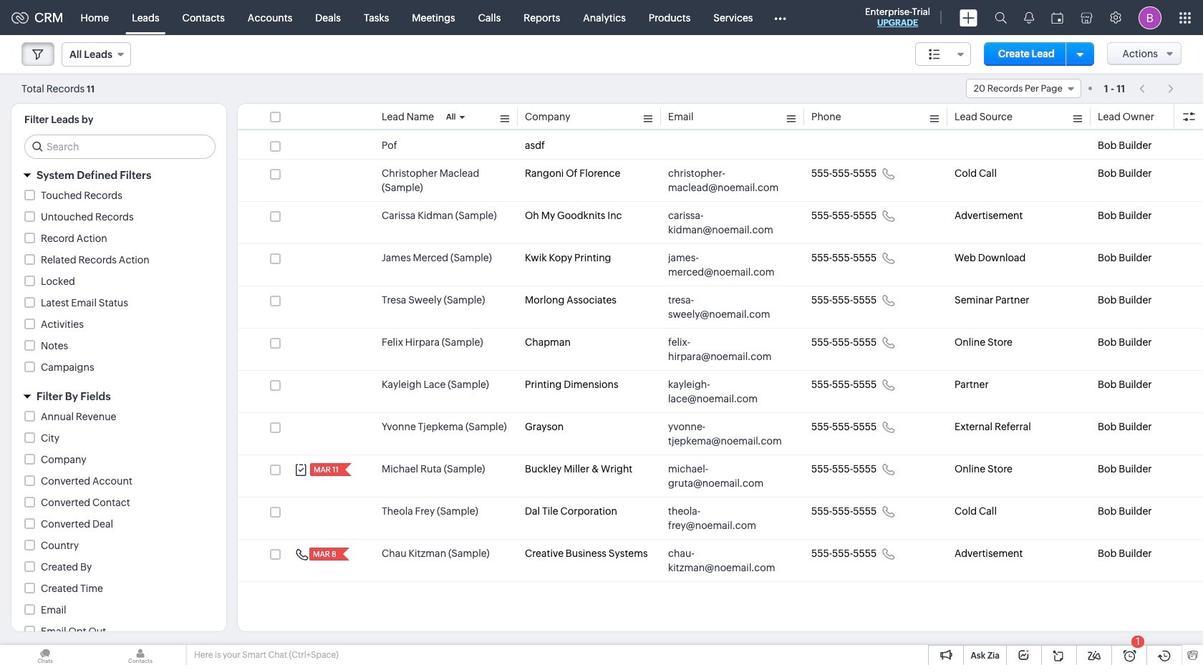 Task type: describe. For each thing, give the bounding box(es) containing it.
create menu element
[[951, 0, 986, 35]]

logo image
[[11, 12, 29, 23]]

search element
[[986, 0, 1016, 35]]

Other Modules field
[[765, 6, 796, 29]]

size image
[[929, 48, 941, 61]]

profile image
[[1139, 6, 1162, 29]]

contacts image
[[95, 645, 186, 666]]



Task type: vqa. For each thing, say whether or not it's contained in the screenshot.
'Search' Text Box
yes



Task type: locate. For each thing, give the bounding box(es) containing it.
signals element
[[1016, 0, 1043, 35]]

Search text field
[[25, 135, 215, 158]]

calendar image
[[1052, 12, 1064, 23]]

create menu image
[[960, 9, 978, 26]]

signals image
[[1024, 11, 1034, 24]]

none field size
[[916, 42, 972, 66]]

search image
[[995, 11, 1007, 24]]

chats image
[[0, 645, 90, 666]]

row group
[[238, 132, 1203, 582]]

None field
[[62, 42, 131, 67], [916, 42, 972, 66], [966, 79, 1082, 98], [62, 42, 131, 67], [966, 79, 1082, 98]]

profile element
[[1130, 0, 1171, 35]]

navigation
[[1133, 78, 1182, 99]]



